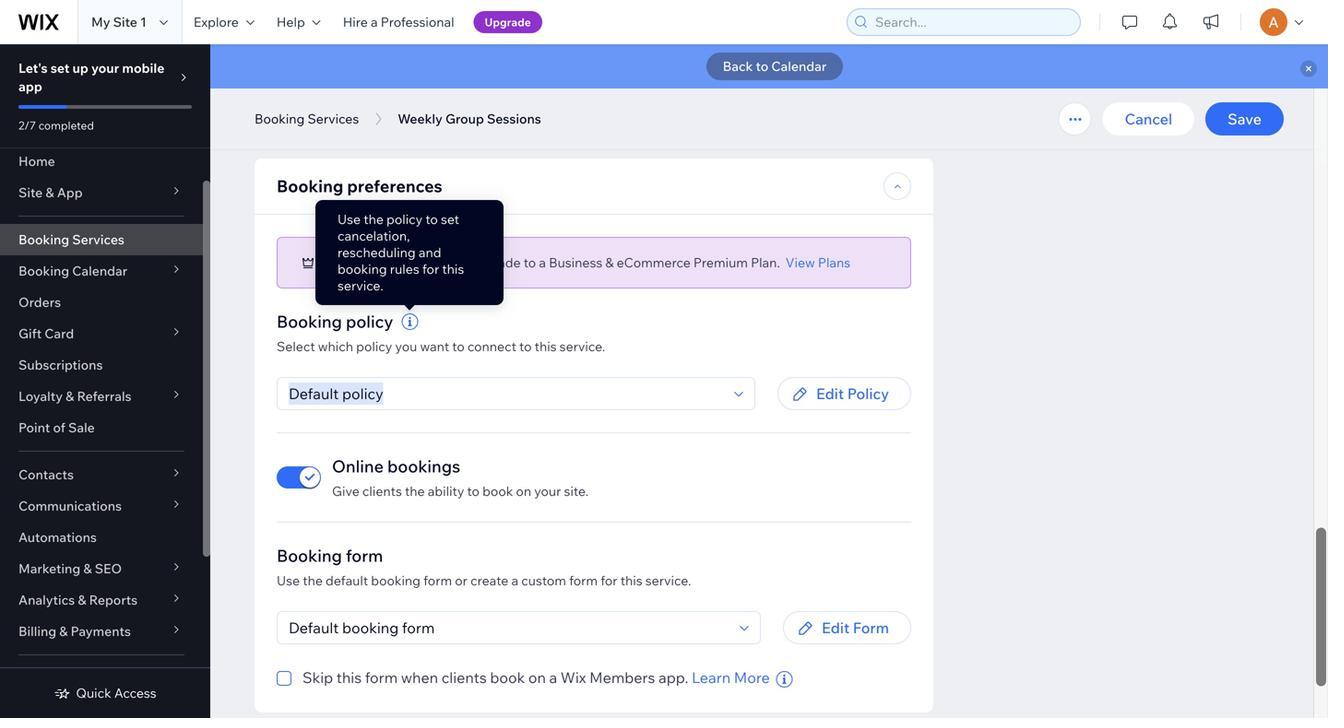 Task type: vqa. For each thing, say whether or not it's contained in the screenshot.
Save button
yes



Task type: describe. For each thing, give the bounding box(es) containing it.
booking calendar button
[[0, 255, 203, 287]]

sidebar element
[[0, 44, 210, 719]]

to inside online bookings give clients the ability to book on your site.
[[467, 483, 480, 500]]

preferences
[[347, 176, 442, 197]]

to right upgrade
[[524, 255, 536, 271]]

to right connect
[[519, 339, 532, 355]]

of
[[53, 420, 65, 436]]

let's set up your mobile app
[[18, 60, 165, 95]]

subscriptions
[[18, 357, 103, 373]]

communications button
[[0, 491, 203, 522]]

explore
[[194, 14, 239, 30]]

Search... field
[[870, 9, 1075, 35]]

use the policy to set cancelation, rescheduling and booking rules for this service.
[[338, 211, 464, 294]]

plan.
[[751, 255, 780, 271]]

form left or
[[423, 573, 452, 589]]

hire a professional
[[343, 14, 454, 30]]

1 horizontal spatial site
[[113, 14, 137, 30]]

when
[[401, 669, 438, 687]]

access
[[114, 685, 156, 701]]

which
[[318, 339, 353, 355]]

app.
[[659, 669, 688, 687]]

subscriptions link
[[0, 350, 203, 381]]

clients inside option
[[442, 669, 487, 687]]

images add a cover image and photo gallery.
[[277, 76, 530, 118]]

want
[[420, 339, 449, 355]]

orders link
[[0, 287, 203, 318]]

members
[[589, 669, 655, 687]]

save
[[1228, 110, 1262, 128]]

booking up 'booking calendar'
[[18, 232, 69, 248]]

bookings
[[387, 456, 460, 477]]

weekly group sessions
[[398, 111, 541, 127]]

booking preferences
[[277, 176, 442, 197]]

help
[[277, 14, 305, 30]]

billing
[[18, 624, 56, 640]]

booking form use the default booking form or create a custom form for this service.
[[277, 546, 691, 589]]

form up default
[[346, 546, 383, 566]]

to right want
[[452, 339, 465, 355]]

gift card
[[18, 326, 74, 342]]

quick access button
[[54, 685, 156, 702]]

up
[[72, 60, 88, 76]]

& for referrals
[[66, 388, 74, 404]]

the inside use the policy to set cancelation, rescheduling and booking rules for this service.
[[364, 211, 384, 227]]

my site 1
[[91, 14, 147, 30]]

form right 'custom' on the left of page
[[569, 573, 598, 589]]

services for booking services link on the left of page
[[72, 232, 124, 248]]

professional
[[381, 14, 454, 30]]

cancel
[[1125, 110, 1172, 128]]

image
[[361, 100, 404, 118]]

back to calendar
[[723, 58, 827, 74]]

upgrade button
[[474, 11, 542, 33]]

none checkbox containing skip this form when clients book on a wix members app.
[[277, 667, 795, 691]]

online bookings give clients the ability to book on your site.
[[332, 456, 589, 500]]

on inside online bookings give clients the ability to book on your site.
[[516, 483, 531, 500]]

contacts button
[[0, 459, 203, 491]]

a inside images add a cover image and photo gallery.
[[309, 100, 317, 118]]

home
[[18, 153, 55, 169]]

book inside online bookings give clients the ability to book on your site.
[[482, 483, 513, 500]]

back
[[723, 58, 753, 74]]

book inside option
[[490, 669, 525, 687]]

billing & payments
[[18, 624, 131, 640]]

connect
[[468, 339, 516, 355]]

quick
[[76, 685, 111, 701]]

calendar inside popup button
[[72, 263, 127, 279]]

to inside use the policy to set cancelation, rescheduling and booking rules for this service.
[[426, 211, 438, 227]]

edit for edit policy
[[816, 385, 844, 403]]

you
[[395, 339, 417, 355]]

reports
[[89, 592, 138, 608]]

& for app
[[46, 184, 54, 201]]

use inside booking form use the default booking form or create a custom form for this service.
[[277, 573, 300, 589]]

booking up select
[[277, 311, 342, 332]]

for inside use the policy to set cancelation, rescheduling and booking rules for this service.
[[422, 261, 439, 277]]

booking inside button
[[255, 111, 305, 127]]

site & app
[[18, 184, 83, 201]]

this inside use the policy to set cancelation, rescheduling and booking rules for this service.
[[442, 261, 464, 277]]

help button
[[266, 0, 332, 44]]

booking services for booking services link on the left of page
[[18, 232, 124, 248]]

default
[[326, 573, 368, 589]]

bookings,
[[408, 255, 467, 271]]

marketing
[[18, 561, 80, 577]]

form inside option
[[365, 669, 398, 687]]

site & app button
[[0, 177, 203, 208]]

home link
[[0, 146, 203, 177]]

edit policy
[[816, 385, 889, 403]]

orders
[[18, 294, 61, 310]]

services for booking services button
[[308, 111, 359, 127]]

this inside booking form use the default booking form or create a custom form for this service.
[[620, 573, 643, 589]]

skip this form when clients book on a wix members app. learn more
[[303, 669, 770, 687]]

1
[[140, 14, 147, 30]]

1 vertical spatial policy
[[346, 311, 393, 332]]

& for reports
[[78, 592, 86, 608]]

& for seo
[[83, 561, 92, 577]]

clients inside online bookings give clients the ability to book on your site.
[[362, 483, 402, 500]]

set inside use the policy to set cancelation, rescheduling and booking rules for this service.
[[441, 211, 459, 227]]

view
[[786, 255, 815, 271]]

marketing & seo button
[[0, 553, 203, 585]]

group
[[445, 111, 484, 127]]

booking inside use the policy to set cancelation, rescheduling and booking rules for this service.
[[338, 261, 387, 277]]

communications
[[18, 498, 122, 514]]

gift
[[18, 326, 42, 342]]

this inside option
[[336, 669, 362, 687]]

policy
[[847, 385, 889, 403]]

your inside let's set up your mobile app
[[91, 60, 119, 76]]

view plans button
[[786, 255, 851, 271]]

booking calendar
[[18, 263, 127, 279]]

calendar inside button
[[771, 58, 827, 74]]

and inside images add a cover image and photo gallery.
[[407, 100, 433, 118]]

app
[[57, 184, 83, 201]]

skip
[[303, 669, 333, 687]]

site inside popup button
[[18, 184, 43, 201]]

referrals
[[77, 388, 132, 404]]

rescheduling
[[338, 244, 416, 261]]

your inside online bookings give clients the ability to book on your site.
[[534, 483, 561, 500]]

booking services button
[[245, 105, 368, 133]]

or
[[455, 573, 468, 589]]

weekly
[[398, 111, 443, 127]]

sessions
[[487, 111, 541, 127]]



Task type: locate. For each thing, give the bounding box(es) containing it.
0 vertical spatial clients
[[362, 483, 402, 500]]

1 vertical spatial booking services
[[18, 232, 124, 248]]

a left the business
[[539, 255, 546, 271]]

1 vertical spatial calendar
[[72, 263, 127, 279]]

& left reports
[[78, 592, 86, 608]]

this right connect
[[535, 339, 557, 355]]

booking policy
[[277, 311, 393, 332]]

1 horizontal spatial services
[[308, 111, 359, 127]]

& inside dropdown button
[[78, 592, 86, 608]]

cancel button
[[1103, 102, 1195, 136]]

analytics
[[18, 592, 75, 608]]

site down home at top
[[18, 184, 43, 201]]

card
[[45, 326, 74, 342]]

booking services for booking services button
[[255, 111, 359, 127]]

policy inside use the policy to set cancelation, rescheduling and booking rules for this service.
[[386, 211, 423, 227]]

on left wix
[[528, 669, 546, 687]]

edit left "form"
[[822, 619, 850, 637]]

more
[[734, 669, 770, 687]]

1 vertical spatial and
[[419, 244, 441, 261]]

booking down images
[[255, 111, 305, 127]]

wix
[[561, 669, 586, 687]]

0 vertical spatial the
[[364, 211, 384, 227]]

& for payments
[[59, 624, 68, 640]]

booking services down images
[[255, 111, 359, 127]]

2 vertical spatial service.
[[645, 573, 691, 589]]

policy up which
[[346, 311, 393, 332]]

for inside booking form use the default booking form or create a custom form for this service.
[[601, 573, 618, 589]]

gift card button
[[0, 318, 203, 350]]

give
[[332, 483, 360, 500]]

premium
[[694, 255, 748, 271]]

edit for edit form
[[822, 619, 850, 637]]

loyalty
[[18, 388, 63, 404]]

custom
[[521, 573, 566, 589]]

use inside use the policy to set cancelation, rescheduling and booking rules for this service.
[[338, 211, 361, 227]]

booking services inside button
[[255, 111, 359, 127]]

booking up the orders
[[18, 263, 69, 279]]

services inside button
[[308, 111, 359, 127]]

1 vertical spatial use
[[277, 573, 300, 589]]

point of sale
[[18, 420, 95, 436]]

the
[[364, 211, 384, 227], [405, 483, 425, 500], [303, 573, 323, 589]]

edit form
[[822, 619, 889, 637]]

set up bookings,
[[441, 211, 459, 227]]

1 horizontal spatial booking services
[[255, 111, 359, 127]]

0 vertical spatial book
[[482, 483, 513, 500]]

0 horizontal spatial for
[[422, 261, 439, 277]]

booking services up 'booking calendar'
[[18, 232, 124, 248]]

learn
[[692, 669, 731, 687]]

analytics & reports button
[[0, 585, 203, 616]]

booking down rescheduling
[[338, 261, 387, 277]]

0 vertical spatial edit
[[816, 385, 844, 403]]

2 horizontal spatial service.
[[645, 573, 691, 589]]

booking services
[[255, 111, 359, 127], [18, 232, 124, 248]]

book left wix
[[490, 669, 525, 687]]

on left site.
[[516, 483, 531, 500]]

your
[[91, 60, 119, 76], [534, 483, 561, 500]]

2 horizontal spatial the
[[405, 483, 425, 500]]

1 horizontal spatial service.
[[560, 339, 605, 355]]

use left default
[[277, 573, 300, 589]]

None field
[[283, 378, 729, 410], [283, 612, 734, 644], [283, 378, 729, 410], [283, 612, 734, 644]]

2/7
[[18, 119, 36, 132]]

booking inside booking form use the default booking form or create a custom form for this service.
[[371, 573, 421, 589]]

0 vertical spatial calendar
[[771, 58, 827, 74]]

for right 'custom' on the left of page
[[601, 573, 618, 589]]

add
[[277, 100, 305, 118]]

contacts
[[18, 467, 74, 483]]

the up cancelation,
[[364, 211, 384, 227]]

book right ability at bottom
[[482, 483, 513, 500]]

calendar
[[771, 58, 827, 74], [72, 263, 127, 279]]

and up rules
[[419, 244, 441, 261]]

0 vertical spatial use
[[338, 211, 361, 227]]

learn more link
[[692, 667, 770, 689]]

this right skip
[[336, 669, 362, 687]]

0 vertical spatial booking services
[[255, 111, 359, 127]]

completed
[[38, 119, 94, 132]]

booking inside popup button
[[18, 263, 69, 279]]

form left when
[[365, 669, 398, 687]]

gallery.
[[481, 100, 530, 118]]

to up bookings,
[[426, 211, 438, 227]]

1 horizontal spatial your
[[534, 483, 561, 500]]

plans
[[818, 255, 851, 271]]

weekly group sessions button
[[389, 105, 550, 133]]

1 horizontal spatial clients
[[442, 669, 487, 687]]

None checkbox
[[277, 667, 795, 691]]

form
[[853, 619, 889, 637]]

cover
[[320, 100, 358, 118]]

1 vertical spatial clients
[[442, 669, 487, 687]]

policy
[[386, 211, 423, 227], [346, 311, 393, 332], [356, 339, 392, 355]]

to right back
[[756, 58, 769, 74]]

& right loyalty at bottom
[[66, 388, 74, 404]]

set inside let's set up your mobile app
[[50, 60, 70, 76]]

service. inside use the policy to set cancelation, rescheduling and booking rules for this service.
[[338, 278, 383, 294]]

0 vertical spatial booking
[[338, 261, 387, 277]]

to right ability at bottom
[[467, 483, 480, 500]]

services down images
[[308, 111, 359, 127]]

create
[[470, 573, 509, 589]]

the down bookings at bottom left
[[405, 483, 425, 500]]

to take online bookings, upgrade to a business & ecommerce premium plan. view plans
[[322, 255, 851, 271]]

0 horizontal spatial use
[[277, 573, 300, 589]]

rules
[[390, 261, 419, 277]]

booking services link
[[0, 224, 203, 255]]

cancelation,
[[338, 228, 410, 244]]

take
[[339, 255, 365, 271]]

service. inside booking form use the default booking form or create a custom form for this service.
[[645, 573, 691, 589]]

0 vertical spatial site
[[113, 14, 137, 30]]

1 vertical spatial the
[[405, 483, 425, 500]]

clients right when
[[442, 669, 487, 687]]

the left default
[[303, 573, 323, 589]]

select which policy you want to connect to this service.
[[277, 339, 605, 355]]

clients down the "online"
[[362, 483, 402, 500]]

1 vertical spatial edit
[[822, 619, 850, 637]]

sale
[[68, 420, 95, 436]]

edit left policy
[[816, 385, 844, 403]]

ability
[[428, 483, 464, 500]]

1 vertical spatial on
[[528, 669, 546, 687]]

a right 'create'
[[511, 573, 518, 589]]

a right hire
[[371, 14, 378, 30]]

point of sale link
[[0, 412, 203, 444]]

back to calendar button
[[706, 53, 843, 80]]

to
[[756, 58, 769, 74], [426, 211, 438, 227], [524, 255, 536, 271], [452, 339, 465, 355], [519, 339, 532, 355], [467, 483, 480, 500]]

set left up
[[50, 60, 70, 76]]

analytics & reports
[[18, 592, 138, 608]]

automations
[[18, 529, 97, 546]]

0 vertical spatial services
[[308, 111, 359, 127]]

0 horizontal spatial clients
[[362, 483, 402, 500]]

1 vertical spatial services
[[72, 232, 124, 248]]

point
[[18, 420, 50, 436]]

on inside option
[[528, 669, 546, 687]]

services inside sidebar element
[[72, 232, 124, 248]]

& left seo
[[83, 561, 92, 577]]

marketing & seo
[[18, 561, 122, 577]]

2 vertical spatial policy
[[356, 339, 392, 355]]

services
[[308, 111, 359, 127], [72, 232, 124, 248]]

services up the booking calendar popup button
[[72, 232, 124, 248]]

2 vertical spatial the
[[303, 573, 323, 589]]

0 vertical spatial policy
[[386, 211, 423, 227]]

edit form button
[[783, 612, 911, 645]]

hire a professional link
[[332, 0, 465, 44]]

0 horizontal spatial the
[[303, 573, 323, 589]]

automations link
[[0, 522, 203, 553]]

1 vertical spatial booking
[[371, 573, 421, 589]]

edit policy button
[[778, 377, 911, 411]]

the inside online bookings give clients the ability to book on your site.
[[405, 483, 425, 500]]

on
[[516, 483, 531, 500], [528, 669, 546, 687]]

0 vertical spatial service.
[[338, 278, 383, 294]]

app
[[18, 78, 42, 95]]

booking right default
[[371, 573, 421, 589]]

calendar down booking services link on the left of page
[[72, 263, 127, 279]]

0 horizontal spatial site
[[18, 184, 43, 201]]

and left photo
[[407, 100, 433, 118]]

1 vertical spatial book
[[490, 669, 525, 687]]

1 horizontal spatial the
[[364, 211, 384, 227]]

policy left you
[[356, 339, 392, 355]]

a inside option
[[549, 669, 557, 687]]

a inside booking form use the default booking form or create a custom form for this service.
[[511, 573, 518, 589]]

1 vertical spatial set
[[441, 211, 459, 227]]

online
[[332, 456, 384, 477]]

business
[[549, 255, 603, 271]]

1 horizontal spatial for
[[601, 573, 618, 589]]

loyalty & referrals button
[[0, 381, 203, 412]]

0 vertical spatial and
[[407, 100, 433, 118]]

0 vertical spatial for
[[422, 261, 439, 277]]

& left app
[[46, 184, 54, 201]]

upgrade
[[485, 15, 531, 29]]

let's
[[18, 60, 48, 76]]

&
[[46, 184, 54, 201], [605, 255, 614, 271], [66, 388, 74, 404], [83, 561, 92, 577], [78, 592, 86, 608], [59, 624, 68, 640]]

seo
[[95, 561, 122, 577]]

& right billing
[[59, 624, 68, 640]]

1 horizontal spatial calendar
[[771, 58, 827, 74]]

0 horizontal spatial service.
[[338, 278, 383, 294]]

1 vertical spatial for
[[601, 573, 618, 589]]

use up cancelation,
[[338, 211, 361, 227]]

your left site.
[[534, 483, 561, 500]]

0 horizontal spatial set
[[50, 60, 70, 76]]

policy for the
[[386, 211, 423, 227]]

booking down booking services button
[[277, 176, 343, 197]]

save button
[[1206, 102, 1284, 136]]

form
[[346, 546, 383, 566], [423, 573, 452, 589], [569, 573, 598, 589], [365, 669, 398, 687]]

payments
[[71, 624, 131, 640]]

select
[[277, 339, 315, 355]]

0 horizontal spatial your
[[91, 60, 119, 76]]

1 vertical spatial service.
[[560, 339, 605, 355]]

1 vertical spatial your
[[534, 483, 561, 500]]

site left 1
[[113, 14, 137, 30]]

clients
[[362, 483, 402, 500], [442, 669, 487, 687]]

a right add
[[309, 100, 317, 118]]

booking up default
[[277, 546, 342, 566]]

and inside use the policy to set cancelation, rescheduling and booking rules for this service.
[[419, 244, 441, 261]]

0 horizontal spatial services
[[72, 232, 124, 248]]

for right rules
[[422, 261, 439, 277]]

use
[[338, 211, 361, 227], [277, 573, 300, 589]]

1 horizontal spatial use
[[338, 211, 361, 227]]

to
[[322, 255, 336, 271]]

this
[[442, 261, 464, 277], [535, 339, 557, 355], [620, 573, 643, 589], [336, 669, 362, 687]]

policy down preferences
[[386, 211, 423, 227]]

back to calendar alert
[[210, 44, 1328, 89]]

a left wix
[[549, 669, 557, 687]]

site
[[113, 14, 137, 30], [18, 184, 43, 201]]

calendar right back
[[771, 58, 827, 74]]

booking services inside sidebar element
[[18, 232, 124, 248]]

this right 'custom' on the left of page
[[620, 573, 643, 589]]

mobile
[[122, 60, 165, 76]]

2/7 completed
[[18, 119, 94, 132]]

0 vertical spatial your
[[91, 60, 119, 76]]

and
[[407, 100, 433, 118], [419, 244, 441, 261]]

this left upgrade
[[442, 261, 464, 277]]

& right the business
[[605, 255, 614, 271]]

0 vertical spatial on
[[516, 483, 531, 500]]

1 vertical spatial site
[[18, 184, 43, 201]]

booking inside booking form use the default booking form or create a custom form for this service.
[[277, 546, 342, 566]]

to inside button
[[756, 58, 769, 74]]

0 horizontal spatial calendar
[[72, 263, 127, 279]]

your right up
[[91, 60, 119, 76]]

site.
[[564, 483, 589, 500]]

0 horizontal spatial booking services
[[18, 232, 124, 248]]

the inside booking form use the default booking form or create a custom form for this service.
[[303, 573, 323, 589]]

0 vertical spatial set
[[50, 60, 70, 76]]

policy for which
[[356, 339, 392, 355]]

a
[[371, 14, 378, 30], [309, 100, 317, 118], [539, 255, 546, 271], [511, 573, 518, 589], [549, 669, 557, 687]]

1 horizontal spatial set
[[441, 211, 459, 227]]



